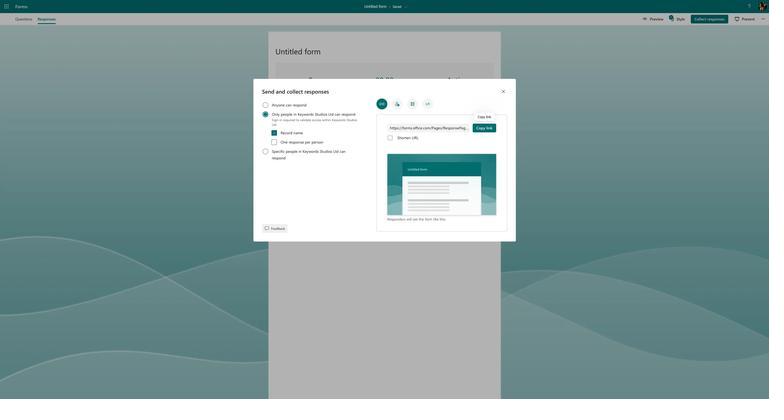 Task type: describe. For each thing, give the bounding box(es) containing it.
validate
[[300, 118, 311, 122]]

copy link inside copy link button
[[476, 125, 493, 131]]

people,
[[359, 190, 370, 195]]

this.
[[440, 217, 446, 222]]

specific people in keywords studios ltd can respond
[[272, 149, 346, 161]]

record name
[[281, 130, 303, 136]]

respond for specific people in keywords studios ltd can respond
[[272, 156, 286, 161]]

responses inside button
[[707, 16, 725, 22]]

the form status is active list item
[[447, 75, 468, 85]]

your
[[414, 190, 420, 195]]

more
[[350, 190, 358, 195]]

anyone can respond
[[272, 102, 307, 108]]

enter
[[406, 190, 413, 195]]

questions
[[15, 16, 32, 21]]

own
[[421, 190, 428, 195]]

to for required
[[296, 118, 299, 122]]

1 vertical spatial untitled
[[408, 167, 419, 172]]

sign-in required to validate access within keywords studios ltd
[[272, 118, 357, 127]]

per
[[305, 140, 311, 145]]

invitation tab
[[392, 99, 403, 110]]

it
[[344, 190, 346, 195]]

response
[[289, 140, 304, 145]]

results
[[290, 109, 301, 114]]

sharing
[[332, 190, 343, 195]]

link inside button
[[486, 125, 493, 131]]

feedback button
[[262, 224, 288, 233]]

view results
[[280, 109, 301, 114]]

open in excel
[[458, 109, 481, 114]]

0 vertical spatial respond
[[293, 102, 307, 108]]

preview
[[650, 16, 663, 22]]

0 vertical spatial copy link
[[478, 115, 491, 119]]

preview
[[380, 190, 391, 195]]

0 responses
[[301, 75, 320, 91]]

Link for Collecting Responses field
[[387, 124, 469, 133]]

0 vertical spatial untitled form
[[275, 46, 321, 56]]

in up required on the left
[[293, 112, 297, 117]]

active
[[447, 75, 468, 85]]

one response per person
[[281, 140, 323, 145]]

collect responses button
[[691, 15, 728, 24]]

one
[[281, 140, 288, 145]]

any
[[390, 179, 397, 185]]

this
[[342, 179, 350, 185]]

response.
[[428, 190, 442, 195]]

1 horizontal spatial untitled form
[[408, 167, 427, 172]]

copy inside button
[[476, 125, 485, 131]]

1 horizontal spatial responses
[[398, 179, 419, 185]]

in inside sign-in required to validate access within keywords studios ltd
[[280, 118, 282, 122]]

only people in keywords studios ltd can respond
[[272, 112, 355, 117]]

only
[[272, 112, 280, 117]]

respond for only people in keywords studios ltd can respond
[[342, 112, 355, 117]]

collect responses
[[694, 16, 725, 22]]

studios for only people in keywords studios ltd can respond
[[315, 112, 327, 117]]

copy link button
[[473, 124, 496, 133]]

responses inside heading
[[304, 88, 329, 95]]

try
[[327, 190, 331, 195]]

ltd inside sign-in required to validate access within keywords studios ltd
[[272, 122, 276, 127]]

to for it
[[346, 190, 349, 195]]

view results button
[[275, 107, 306, 116]]

embed tab
[[422, 99, 433, 110]]



Task type: vqa. For each thing, say whether or not it's contained in the screenshot.
0 responses list item
yes



Task type: locate. For each thing, give the bounding box(es) containing it.
0 horizontal spatial untitled form
[[275, 46, 321, 56]]

record
[[281, 130, 292, 136]]

responses
[[38, 16, 56, 21], [301, 86, 320, 91]]

studios for specific people in keywords studios ltd can respond
[[320, 149, 332, 154]]

in inside button
[[469, 109, 472, 114]]

responses right the collect
[[707, 16, 725, 22]]

send and collect responses heading
[[262, 88, 507, 96]]

responses up "enter"
[[398, 179, 419, 185]]

have
[[379, 179, 388, 185]]

ltd inside specific people in keywords studios ltd can respond
[[333, 149, 339, 154]]

link
[[486, 115, 491, 119], [486, 125, 493, 131]]

keywords
[[298, 112, 314, 117], [332, 118, 346, 122], [303, 149, 319, 154]]

0 vertical spatial tab list
[[15, 13, 56, 25]]

1 vertical spatial can
[[335, 112, 341, 117]]

present
[[742, 16, 755, 22]]

to left "enter"
[[402, 190, 405, 195]]

respond
[[293, 102, 307, 108], [342, 112, 355, 117], [272, 156, 286, 161]]

0 list
[[275, 63, 348, 104]]

2 horizontal spatial respond
[[342, 112, 355, 117]]

forms link
[[15, 0, 28, 13]]

1 horizontal spatial respond
[[293, 102, 307, 108]]

1 horizontal spatial responses
[[301, 86, 320, 91]]

tab list
[[15, 13, 56, 25], [376, 96, 507, 117]]

responses inside "0" list
[[301, 86, 320, 91]]

respond inside specific people in keywords studios ltd can respond
[[272, 156, 286, 161]]

forms
[[15, 4, 28, 9]]

tab list down the forms
[[15, 13, 56, 25]]

1 link from the top
[[486, 115, 491, 119]]

forms banner
[[0, 0, 769, 13]]

copy link
[[478, 115, 491, 119], [476, 125, 493, 131]]

ltd for specific people in keywords studios ltd can respond
[[333, 149, 339, 154]]

in inside specific people in keywords studios ltd can respond
[[299, 149, 302, 154]]

try sharing it to more people, or use preview mode to enter your own response.
[[327, 190, 442, 195]]

ltd for only people in keywords studios ltd can respond
[[328, 112, 334, 117]]

feedback
[[271, 227, 285, 231]]

person
[[312, 140, 323, 145]]

studios inside sign-in required to validate access within keywords studios ltd
[[347, 118, 357, 122]]

0 vertical spatial studios
[[315, 112, 327, 117]]

keywords down the per
[[303, 149, 319, 154]]

1 horizontal spatial tab list
[[376, 96, 507, 117]]

tab list up link for collecting responses field
[[376, 96, 507, 117]]

access
[[312, 118, 321, 122]]

1 vertical spatial link
[[486, 125, 493, 131]]

1 horizontal spatial untitled
[[408, 167, 419, 172]]

keywords for only people in keywords studios ltd can respond
[[298, 112, 314, 117]]

see
[[413, 217, 418, 222]]

anyone
[[272, 102, 285, 108]]

main content containing untitled form
[[0, 0, 769, 400]]

who can fill out this form option group
[[262, 99, 358, 162]]

use
[[374, 190, 379, 195]]

name
[[293, 130, 303, 136]]

in down one response per person
[[299, 149, 302, 154]]

1 vertical spatial tab list
[[376, 96, 507, 117]]

0 horizontal spatial to
[[296, 118, 299, 122]]

can for specific people in keywords studios ltd can respond
[[340, 149, 346, 154]]

to
[[296, 118, 299, 122], [346, 190, 349, 195], [402, 190, 405, 195]]

1 vertical spatial respond
[[342, 112, 355, 117]]

send
[[262, 88, 274, 95]]

1 vertical spatial copy
[[476, 125, 485, 131]]

copy
[[478, 115, 485, 119], [476, 125, 485, 131]]

url
[[412, 135, 418, 140]]

1 vertical spatial copy link
[[476, 125, 493, 131]]

qr code tab
[[407, 99, 418, 110]]

2 vertical spatial studios
[[320, 149, 332, 154]]

will
[[407, 217, 412, 222]]

1 vertical spatial ltd
[[272, 122, 276, 127]]

and
[[276, 88, 285, 95]]

2 horizontal spatial to
[[402, 190, 405, 195]]

studios
[[315, 112, 327, 117], [347, 118, 357, 122], [320, 149, 332, 154]]

to left validate
[[296, 118, 299, 122]]

or
[[370, 190, 373, 195]]

present button
[[731, 13, 758, 25]]

2 vertical spatial can
[[340, 149, 346, 154]]

people
[[281, 112, 292, 117], [286, 149, 297, 154]]

responders will see the form like this.
[[387, 217, 446, 222]]

2 vertical spatial responses
[[398, 179, 419, 185]]

open in excel button
[[448, 107, 483, 116]]

excel
[[473, 109, 481, 114]]

keywords for specific people in keywords studios ltd can respond
[[303, 149, 319, 154]]

0 horizontal spatial respond
[[272, 156, 286, 161]]

this form doesn't have any responses yet. heading
[[277, 179, 492, 185]]

preview button
[[640, 13, 666, 25]]

shorten url
[[397, 135, 418, 140]]

in
[[469, 109, 472, 114], [293, 112, 297, 117], [280, 118, 282, 122], [299, 149, 302, 154]]

can
[[286, 102, 292, 108], [335, 112, 341, 117], [340, 149, 346, 154]]

to right the it
[[346, 190, 349, 195]]

open
[[458, 109, 467, 114]]

2 vertical spatial keywords
[[303, 149, 319, 154]]

to inside sign-in required to validate access within keywords studios ltd
[[296, 118, 299, 122]]

studios down person at the left top of the page
[[320, 149, 332, 154]]

0 vertical spatial can
[[286, 102, 292, 108]]

1 horizontal spatial to
[[346, 190, 349, 195]]

collect
[[287, 88, 303, 95]]

1 vertical spatial untitled form
[[408, 167, 427, 172]]

00:00
[[375, 75, 394, 85]]

0 horizontal spatial responses
[[38, 16, 56, 21]]

send and collect responses
[[262, 88, 329, 95]]

0 vertical spatial untitled
[[275, 46, 302, 56]]

can for only people in keywords studios ltd can respond
[[335, 112, 341, 117]]

doesn't
[[363, 179, 377, 185]]

2 link from the top
[[486, 125, 493, 131]]

tab list containing questions
[[15, 13, 56, 25]]

0 vertical spatial copy
[[478, 115, 485, 119]]

keywords up validate
[[298, 112, 314, 117]]

ltd
[[328, 112, 334, 117], [272, 122, 276, 127], [333, 149, 339, 154]]

this form doesn't have any responses yet.
[[342, 179, 427, 185]]

1 vertical spatial responses
[[304, 88, 329, 95]]

shorten
[[397, 135, 411, 140]]

keywords inside specific people in keywords studios ltd can respond
[[303, 149, 319, 154]]

required
[[283, 118, 295, 122]]

0 horizontal spatial untitled
[[275, 46, 302, 56]]

untitled
[[275, 46, 302, 56], [408, 167, 419, 172]]

main content
[[0, 0, 769, 400]]

keywords right within on the left top of page
[[332, 118, 346, 122]]

0 horizontal spatial tab list
[[15, 13, 56, 25]]

untitled form heading
[[275, 46, 494, 56]]

link tab
[[376, 99, 387, 117]]

in left excel
[[469, 109, 472, 114]]

untitled form
[[275, 46, 321, 56], [408, 167, 427, 172]]

0 vertical spatial responses
[[707, 16, 725, 22]]

0 vertical spatial people
[[281, 112, 292, 117]]

2 vertical spatial ltd
[[333, 149, 339, 154]]

responses down 0 at the left top of the page
[[301, 86, 320, 91]]

within
[[322, 118, 331, 122]]

1 vertical spatial responses
[[301, 86, 320, 91]]

0
[[308, 75, 312, 85]]

responses right the questions
[[38, 16, 56, 21]]

people inside specific people in keywords studios ltd can respond
[[286, 149, 297, 154]]

responses
[[707, 16, 725, 22], [304, 88, 329, 95], [398, 179, 419, 185]]

collect
[[694, 16, 706, 22]]

studios inside specific people in keywords studios ltd can respond
[[320, 149, 332, 154]]

0 vertical spatial link
[[486, 115, 491, 119]]

like
[[433, 217, 439, 222]]

form
[[305, 46, 321, 56], [420, 167, 427, 172], [351, 179, 361, 185], [425, 217, 432, 222]]

people for specific
[[286, 149, 297, 154]]

responses down 0 at the left top of the page
[[304, 88, 329, 95]]

1 vertical spatial people
[[286, 149, 297, 154]]

0 horizontal spatial responses
[[304, 88, 329, 95]]

the
[[419, 217, 424, 222]]

1 vertical spatial studios
[[347, 118, 357, 122]]

average time to complete: 0 minutes and 0 seconds list item
[[375, 75, 394, 85]]

0 vertical spatial responses
[[38, 16, 56, 21]]

mode
[[392, 190, 401, 195]]

responders
[[387, 217, 406, 222]]

sign-
[[272, 118, 280, 122]]

keywords inside sign-in required to validate access within keywords studios ltd
[[332, 118, 346, 122]]

2 vertical spatial respond
[[272, 156, 286, 161]]

can inside specific people in keywords studios ltd can respond
[[340, 149, 346, 154]]

studios right within on the left top of page
[[347, 118, 357, 122]]

people up required on the left
[[281, 112, 292, 117]]

1 vertical spatial keywords
[[332, 118, 346, 122]]

0 vertical spatial keywords
[[298, 112, 314, 117]]

0 vertical spatial ltd
[[328, 112, 334, 117]]

people down response
[[286, 149, 297, 154]]

specific
[[272, 149, 285, 154]]

view
[[280, 109, 288, 114]]

people for only
[[281, 112, 292, 117]]

studios up 'access'
[[315, 112, 327, 117]]

yet.
[[420, 179, 427, 185]]

in down only
[[280, 118, 282, 122]]

2 horizontal spatial responses
[[707, 16, 725, 22]]

0 responses list item
[[308, 75, 312, 85]]



